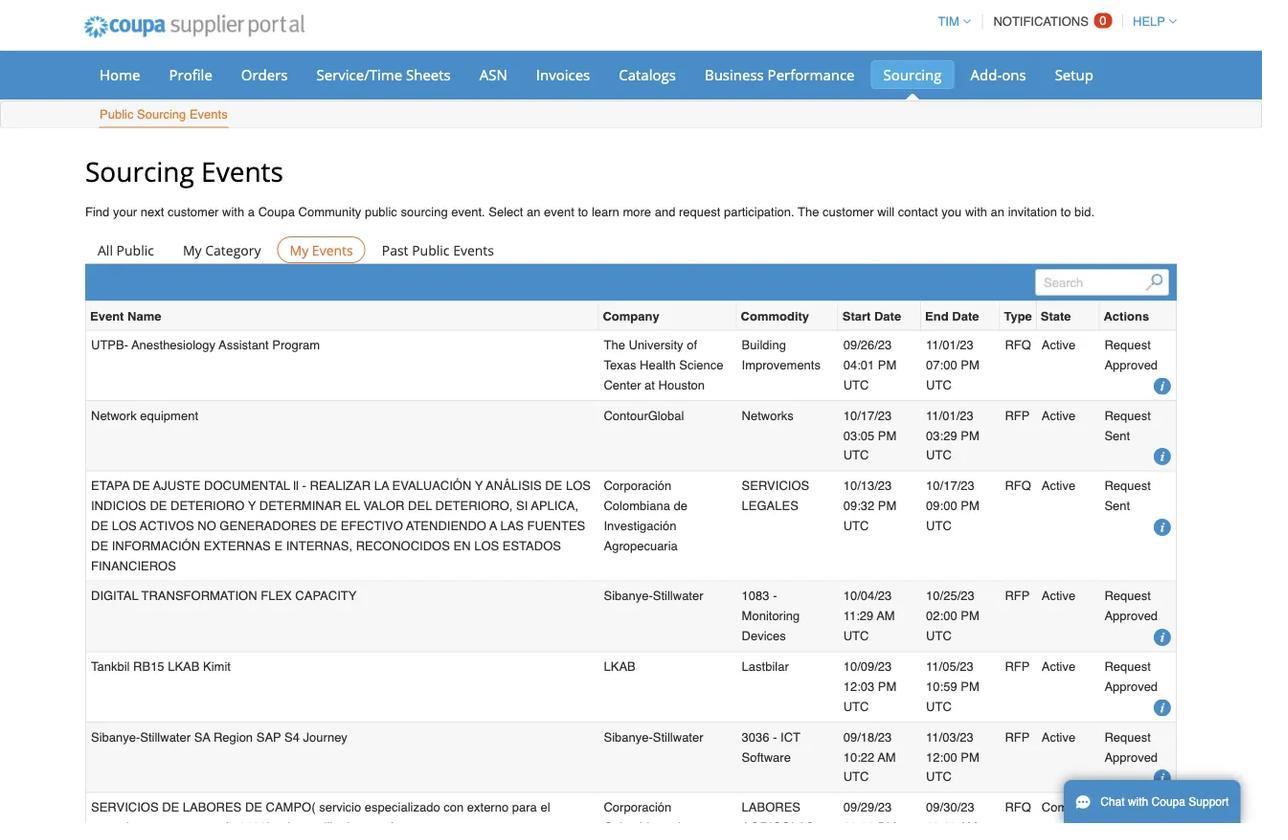 Task type: describe. For each thing, give the bounding box(es) containing it.
09/30/23
[[926, 801, 975, 815]]

date for start date
[[874, 309, 901, 323]]

labores agricolas
[[742, 801, 815, 825]]

utc for 09/26/23 04:01 pm utc
[[844, 378, 869, 392]]

utc for 10/13/23 09:32 pm utc
[[844, 519, 869, 533]]

sorgo)
[[360, 821, 396, 825]]

11:10
[[926, 821, 957, 825]]

09/29/23 03:50 p
[[844, 801, 897, 825]]

pm for 09:00
[[961, 499, 980, 513]]

1 to from the left
[[578, 205, 588, 219]]

- for sibanye-stillwater sa region sap s4 journey
[[773, 730, 777, 745]]

0 vertical spatial los
[[566, 479, 591, 493]]

corporación colombiana de investigación agropecuaria
[[604, 479, 688, 553]]

coupa supplier portal image
[[71, 3, 318, 51]]

network
[[91, 409, 137, 423]]

las
[[500, 519, 524, 533]]

rfp for 11/05/23 10:59 pm utc
[[1005, 660, 1030, 674]]

coupa inside button
[[1152, 796, 1186, 809]]

financieros
[[91, 559, 176, 573]]

public for past
[[412, 241, 450, 259]]

improvements
[[742, 358, 821, 372]]

texas
[[604, 358, 636, 372]]

aplica,
[[531, 499, 579, 513]]

service/time sheets link
[[304, 60, 463, 89]]

3000kg
[[239, 821, 280, 825]]

active for 11/01/23 03:29 pm utc
[[1042, 409, 1076, 423]]

servicios for legales
[[742, 479, 809, 493]]

actions button
[[1104, 306, 1149, 326]]

catalogs
[[619, 65, 676, 84]]

network equipment
[[91, 409, 198, 423]]

estados
[[503, 539, 561, 553]]

actions
[[1104, 309, 1149, 323]]

2 lkab from the left
[[604, 660, 636, 674]]

determinar
[[259, 499, 342, 513]]

home link
[[87, 60, 153, 89]]

- inside the etapa de ajuste documental ll - realizar la evaluación y análisis de los indicios de deterioro y determinar el valor del deterioro, si aplica, de los activos no generadores de efectivo atendiendo a las fuentes de información externas e internas, reconocidos en los estados financieros
[[302, 479, 306, 493]]

11/03/23 12:00 pm utc
[[926, 730, 980, 784]]

digital
[[91, 589, 138, 604]]

active for 10/17/23 09:00 pm utc
[[1042, 479, 1076, 493]]

approved for 10/25/23 02:00 pm utc
[[1105, 609, 1158, 623]]

de up activos
[[150, 499, 167, 513]]

agropecuaria
[[604, 539, 678, 553]]

etapa de ajuste documental ll - realizar la evaluación y análisis de los indicios de deterioro y determinar el valor del deterioro, si aplica, de los activos no generadores de efectivo atendiendo a las fuentes de información externas e internas, reconocidos en los estados financieros
[[91, 479, 591, 573]]

0 horizontal spatial with
[[222, 205, 244, 219]]

a
[[248, 205, 255, 219]]

the inside the university of texas health science center at houston
[[604, 338, 625, 352]]

si
[[516, 499, 528, 513]]

el
[[541, 801, 550, 815]]

utc for 11/05/23 10:59 pm utc
[[926, 700, 952, 714]]

generadores
[[220, 519, 317, 533]]

select
[[489, 205, 523, 219]]

request sent for rfp
[[1105, 409, 1151, 443]]

stillwater for region
[[653, 730, 704, 745]]

investigación
[[604, 519, 677, 533]]

11/05/23
[[926, 660, 974, 674]]

deterioro
[[171, 499, 245, 513]]

utpb-
[[91, 338, 128, 352]]

past public events
[[382, 241, 494, 259]]

help
[[1133, 14, 1166, 29]]

sa
[[194, 730, 210, 745]]

pm for 03:29
[[961, 428, 980, 443]]

sibanye-stillwater sa region sap s4 journey
[[91, 730, 348, 745]]

stillwater left sa
[[140, 730, 191, 745]]

participation.
[[724, 205, 795, 219]]

public for all
[[116, 241, 154, 259]]

orders link
[[229, 60, 300, 89]]

active for 11/05/23 10:59 pm utc
[[1042, 660, 1076, 674]]

09/26/23
[[844, 338, 892, 352]]

public down home link
[[100, 107, 134, 122]]

utc for 11/03/23 12:00 pm utc
[[926, 770, 952, 784]]

de up 3000kg
[[245, 801, 262, 815]]

04:01
[[844, 358, 875, 372]]

and
[[655, 205, 676, 219]]

sourcing
[[401, 205, 448, 219]]

all
[[98, 241, 113, 259]]

rfq for 10/17/23 09:00 pm utc
[[1005, 479, 1031, 493]]

my for my category
[[183, 241, 202, 259]]

corporación for corporación colombiana de investigación agropecuaria
[[604, 479, 672, 493]]

agricolas
[[742, 821, 815, 825]]

request for 11/01/23 03:29 pm utc
[[1105, 409, 1151, 423]]

evaluación
[[392, 479, 472, 493]]

more
[[623, 205, 651, 219]]

learn
[[592, 205, 620, 219]]

1 horizontal spatial y
[[475, 479, 483, 493]]

indicios
[[91, 499, 146, 513]]

atendiendo
[[406, 519, 487, 533]]

rfq for 09/30/23 11:10 a
[[1005, 801, 1031, 815]]

tankbil rb15 lkab kimit
[[91, 660, 231, 674]]

internas,
[[286, 539, 352, 553]]

10/17/23 for 09:00
[[926, 479, 975, 493]]

labores inside servicios de labores de campo( servicio especializado con externo para el tratamiento y empaque  de 3000kg de semilla de sorgo)
[[183, 801, 242, 815]]

tim link
[[929, 14, 971, 29]]

Search text field
[[1036, 269, 1169, 296]]

business performance
[[705, 65, 855, 84]]

y
[[157, 821, 163, 825]]

deterioro,
[[435, 499, 513, 513]]

add-ons
[[971, 65, 1026, 84]]

10/25/23
[[926, 589, 975, 604]]

journey
[[303, 730, 348, 745]]

approved for 11/03/23 12:00 pm utc
[[1105, 750, 1158, 765]]

servicios de labores de campo( servicio especializado con externo para el tratamiento y empaque  de 3000kg de semilla de sorgo)
[[91, 801, 550, 825]]

02:00
[[926, 609, 957, 623]]

events down community
[[312, 241, 353, 259]]

pm for 03:05
[[878, 428, 897, 443]]

type state
[[1004, 309, 1071, 323]]

utc for 09/18/23 10:22 am utc
[[844, 770, 869, 784]]

ll
[[293, 479, 299, 493]]

networks
[[742, 409, 794, 423]]

1 lkab from the left
[[168, 660, 200, 674]]

am for 10/04/23
[[877, 609, 895, 623]]

my for my events
[[290, 241, 309, 259]]

active for 11/01/23 07:00 pm utc
[[1042, 338, 1076, 352]]

legales
[[742, 499, 799, 513]]

labores inside labores agricolas
[[742, 801, 801, 815]]

events down profile link
[[190, 107, 228, 122]]

event name button
[[90, 306, 161, 326]]

category
[[205, 241, 261, 259]]

0 horizontal spatial y
[[248, 499, 256, 513]]

am for 09/18/23
[[878, 750, 896, 765]]

commodity button
[[741, 306, 809, 326]]

especializado
[[365, 801, 440, 815]]

utc for 11/01/23 03:29 pm utc
[[926, 448, 952, 463]]

start
[[843, 309, 871, 323]]

stillwater for capacity
[[653, 589, 704, 604]]

service/time sheets
[[317, 65, 451, 84]]

sibanye- for sibanye-stillwater sa region sap s4 journey
[[604, 730, 653, 745]]

pm for 09:32
[[878, 499, 897, 513]]

pm for 12:00
[[961, 750, 980, 765]]

sourcing events
[[85, 153, 283, 189]]

pm for 04:01
[[878, 358, 897, 372]]

externo
[[467, 801, 509, 815]]

10/17/23 03:05 pm utc
[[844, 409, 897, 463]]

the university of texas health science center at houston
[[604, 338, 724, 392]]

past public events link
[[369, 236, 507, 263]]

request
[[679, 205, 721, 219]]

notifications 0
[[994, 13, 1107, 29]]

de up indicios
[[133, 479, 150, 493]]

event
[[90, 309, 124, 323]]

sibanye- for digital transformation  flex capacity
[[604, 589, 653, 604]]

request for 11/01/23 07:00 pm utc
[[1105, 338, 1151, 352]]

10/09/23
[[844, 660, 892, 674]]

utc for 10/17/23 09:00 pm utc
[[926, 519, 952, 533]]

not
[[1105, 801, 1124, 815]]

service/time
[[317, 65, 402, 84]]

e
[[274, 539, 283, 553]]

07:00
[[926, 358, 957, 372]]



Task type: locate. For each thing, give the bounding box(es) containing it.
sibanye- down the tankbil
[[91, 730, 140, 745]]

los down a
[[474, 539, 499, 553]]

1 horizontal spatial the
[[798, 205, 819, 219]]

rfp right 10/25/23
[[1005, 589, 1030, 604]]

rfq down type button
[[1005, 338, 1031, 352]]

business performance link
[[692, 60, 867, 89]]

pm for 10:59
[[961, 680, 980, 694]]

rfp for 10/25/23 02:00 pm utc
[[1005, 589, 1030, 604]]

sibanye-stillwater for 3036
[[604, 730, 704, 745]]

0 horizontal spatial the
[[604, 338, 625, 352]]

rfq for 11/01/23 07:00 pm utc
[[1005, 338, 1031, 352]]

10/17/23 09:00 pm utc
[[926, 479, 980, 533]]

0 vertical spatial 11/01/23
[[926, 338, 974, 352]]

1 my from the left
[[183, 241, 202, 259]]

servicios for de
[[91, 801, 159, 815]]

1 horizontal spatial coupa
[[1152, 796, 1186, 809]]

sent
[[1105, 428, 1130, 443], [1105, 499, 1130, 513]]

2 colombiana from the top
[[604, 821, 670, 825]]

rfp
[[1005, 409, 1030, 423], [1005, 589, 1030, 604], [1005, 660, 1030, 674], [1005, 730, 1030, 745]]

4 request from the top
[[1105, 589, 1151, 604]]

de up internas,
[[320, 519, 337, 533]]

de up investigación
[[674, 499, 688, 513]]

community
[[298, 205, 361, 219]]

request sent
[[1105, 409, 1151, 443], [1105, 479, 1151, 513]]

no
[[198, 519, 216, 533]]

utc inside 11/05/23 10:59 pm utc
[[926, 700, 952, 714]]

1 request approved from the top
[[1105, 338, 1158, 372]]

0 horizontal spatial coupa
[[258, 205, 295, 219]]

12:00
[[926, 750, 957, 765]]

1 vertical spatial the
[[604, 338, 625, 352]]

de up y
[[162, 801, 179, 815]]

1 horizontal spatial date
[[952, 309, 979, 323]]

pm inside 11/01/23 03:29 pm utc
[[961, 428, 980, 443]]

utc down 03:05
[[844, 448, 869, 463]]

1 vertical spatial servicios
[[91, 801, 159, 815]]

sibanye-stillwater for 1083
[[604, 589, 704, 604]]

utc down 11:29
[[844, 629, 869, 643]]

los down indicios
[[112, 519, 137, 533]]

utc inside 10/25/23 02:00 pm utc
[[926, 629, 952, 643]]

3 request from the top
[[1105, 479, 1151, 493]]

request approved for 10/25/23 02:00 pm utc
[[1105, 589, 1158, 623]]

1 date from the left
[[874, 309, 901, 323]]

navigation
[[929, 3, 1177, 40]]

an left event at top left
[[527, 205, 541, 219]]

the
[[798, 205, 819, 219], [604, 338, 625, 352]]

4 request approved from the top
[[1105, 730, 1158, 765]]

1 an from the left
[[527, 205, 541, 219]]

with
[[222, 205, 244, 219], [965, 205, 987, 219], [1128, 796, 1149, 809]]

- left "ict"
[[773, 730, 777, 745]]

0 vertical spatial colombiana
[[604, 499, 670, 513]]

utc down the 03:29
[[926, 448, 952, 463]]

0 vertical spatial servicios
[[742, 479, 809, 493]]

kimit
[[203, 660, 231, 674]]

4 rfp from the top
[[1005, 730, 1030, 745]]

fuentes
[[527, 519, 585, 533]]

help link
[[1124, 14, 1177, 29]]

program
[[272, 338, 320, 352]]

y up deterioro,
[[475, 479, 483, 493]]

11/01/23
[[926, 338, 974, 352], [926, 409, 974, 423]]

1 vertical spatial corporación
[[604, 801, 672, 815]]

utc down 12:00
[[926, 770, 952, 784]]

3 rfp from the top
[[1005, 660, 1030, 674]]

pm down 10/09/23
[[878, 680, 897, 694]]

2 approved from the top
[[1105, 609, 1158, 623]]

1 active from the top
[[1042, 338, 1076, 352]]

2 vertical spatial sourcing
[[85, 153, 194, 189]]

0 vertical spatial y
[[475, 479, 483, 493]]

sibanye- up corporación colombiana d
[[604, 730, 653, 745]]

devices
[[742, 629, 786, 643]]

pm down 11/03/23
[[961, 750, 980, 765]]

an left invitation
[[991, 205, 1005, 219]]

with inside button
[[1128, 796, 1149, 809]]

1 request from the top
[[1105, 338, 1151, 352]]

0 vertical spatial 10/17/23
[[844, 409, 892, 423]]

coupa right a
[[258, 205, 295, 219]]

1 vertical spatial am
[[878, 750, 896, 765]]

utc inside 10/13/23 09:32 pm utc
[[844, 519, 869, 533]]

ons
[[1002, 65, 1026, 84]]

pm inside 10/13/23 09:32 pm utc
[[878, 499, 897, 513]]

business
[[705, 65, 764, 84]]

11:29
[[844, 609, 874, 623]]

sourcing for sourcing events
[[85, 153, 194, 189]]

pm inside 11/05/23 10:59 pm utc
[[961, 680, 980, 694]]

11/01/23 inside the 11/01/23 07:00 pm utc
[[926, 338, 974, 352]]

3 rfq from the top
[[1005, 801, 1031, 815]]

11/01/23 for 03:29
[[926, 409, 974, 423]]

2 sent from the top
[[1105, 499, 1130, 513]]

utc inside 09/18/23 10:22 am utc
[[844, 770, 869, 784]]

stillwater down agropecuaria
[[653, 589, 704, 604]]

10/25/23 02:00 pm utc
[[926, 589, 980, 643]]

4 approved from the top
[[1105, 750, 1158, 765]]

utc down 10:22
[[844, 770, 869, 784]]

complete not available
[[1042, 801, 1154, 825]]

navigation containing notifications 0
[[929, 3, 1177, 40]]

0 vertical spatial sent
[[1105, 428, 1130, 443]]

my category
[[183, 241, 261, 259]]

colombiana for corporación colombiana de investigación agropecuaria
[[604, 499, 670, 513]]

2 11/01/23 from the top
[[926, 409, 974, 423]]

2 labores from the left
[[742, 801, 801, 815]]

1 rfq from the top
[[1005, 338, 1031, 352]]

1 corporación from the top
[[604, 479, 672, 493]]

2 request approved from the top
[[1105, 589, 1158, 623]]

- inside 3036 - ict software
[[773, 730, 777, 745]]

sent for rfq
[[1105, 499, 1130, 513]]

1 vertical spatial y
[[248, 499, 256, 513]]

utc for 10/25/23 02:00 pm utc
[[926, 629, 952, 643]]

campo(
[[266, 801, 316, 815]]

3 request approved from the top
[[1105, 660, 1158, 694]]

the right participation.
[[798, 205, 819, 219]]

active for 10/25/23 02:00 pm utc
[[1042, 589, 1076, 604]]

my
[[183, 241, 202, 259], [290, 241, 309, 259]]

1 vertical spatial -
[[773, 589, 777, 604]]

0 vertical spatial the
[[798, 205, 819, 219]]

10/17/23 up 03:05
[[844, 409, 892, 423]]

servicios up legales
[[742, 479, 809, 493]]

- for digital transformation  flex capacity
[[773, 589, 777, 604]]

1 horizontal spatial servicios
[[742, 479, 809, 493]]

y down documental
[[248, 499, 256, 513]]

09/26/23 04:01 pm utc
[[844, 338, 897, 392]]

2 vertical spatial los
[[474, 539, 499, 553]]

el
[[345, 499, 360, 513]]

empaque
[[166, 821, 218, 825]]

1 horizontal spatial labores
[[742, 801, 801, 815]]

11/01/23 up 07:00
[[926, 338, 974, 352]]

0 vertical spatial rfq
[[1005, 338, 1031, 352]]

0 horizontal spatial my
[[183, 241, 202, 259]]

utc down "12:03"
[[844, 700, 869, 714]]

2 an from the left
[[991, 205, 1005, 219]]

events down event.
[[453, 241, 494, 259]]

2 rfq from the top
[[1005, 479, 1031, 493]]

1 horizontal spatial to
[[1061, 205, 1071, 219]]

de left 3000kg
[[222, 821, 236, 825]]

add-
[[971, 65, 1002, 84]]

sourcing up next
[[85, 153, 194, 189]]

request sent for rfq
[[1105, 479, 1151, 513]]

1 horizontal spatial los
[[474, 539, 499, 553]]

request approved for 11/01/23 07:00 pm utc
[[1105, 338, 1158, 372]]

3 active from the top
[[1042, 479, 1076, 493]]

utc for 11/01/23 07:00 pm utc
[[926, 378, 952, 392]]

1 vertical spatial 10/17/23
[[926, 479, 975, 493]]

03:05
[[844, 428, 875, 443]]

utc inside the 11/01/23 07:00 pm utc
[[926, 378, 952, 392]]

0 horizontal spatial customer
[[168, 205, 219, 219]]

with up the available
[[1128, 796, 1149, 809]]

tankbil
[[91, 660, 130, 674]]

1 approved from the top
[[1105, 358, 1158, 372]]

utc inside 11/03/23 12:00 pm utc
[[926, 770, 952, 784]]

rfq right 10/17/23 09:00 pm utc
[[1005, 479, 1031, 493]]

0 vertical spatial coupa
[[258, 205, 295, 219]]

colombiana for corporación colombiana d
[[604, 821, 670, 825]]

de down the servicio on the left of page
[[343, 821, 357, 825]]

sourcing for sourcing
[[884, 65, 942, 84]]

events inside "link"
[[453, 241, 494, 259]]

utc for 10/04/23 11:29 am utc
[[844, 629, 869, 643]]

end
[[925, 309, 949, 323]]

request approved for 11/05/23 10:59 pm utc
[[1105, 660, 1158, 694]]

10/17/23 up 09:00
[[926, 479, 975, 493]]

5 request from the top
[[1105, 660, 1151, 674]]

2 horizontal spatial los
[[566, 479, 591, 493]]

del
[[408, 499, 432, 513]]

corporación inside corporación colombiana d
[[604, 801, 672, 815]]

1 vertical spatial sibanye-stillwater
[[604, 730, 704, 745]]

6 request from the top
[[1105, 730, 1151, 745]]

active for 11/03/23 12:00 pm utc
[[1042, 730, 1076, 745]]

de down the 'campo('
[[283, 821, 297, 825]]

utc inside 10/17/23 09:00 pm utc
[[926, 519, 952, 533]]

1 sent from the top
[[1105, 428, 1130, 443]]

customer left will
[[823, 205, 874, 219]]

1 labores from the left
[[183, 801, 242, 815]]

utc inside 09/26/23 04:01 pm utc
[[844, 378, 869, 392]]

region
[[213, 730, 253, 745]]

approved for 11/05/23 10:59 pm utc
[[1105, 680, 1158, 694]]

servicios up tratamiento
[[91, 801, 159, 815]]

10:22
[[844, 750, 875, 765]]

utc down 09:00
[[926, 519, 952, 533]]

software
[[742, 750, 791, 765]]

utc down 02:00
[[926, 629, 952, 643]]

event
[[544, 205, 575, 219]]

1 rfp from the top
[[1005, 409, 1030, 423]]

chat with coupa support button
[[1064, 781, 1241, 825]]

10/17/23 inside 10/17/23 09:00 pm utc
[[926, 479, 975, 493]]

0 vertical spatial -
[[302, 479, 306, 493]]

corporación inside the corporación colombiana de investigación agropecuaria
[[604, 479, 672, 493]]

assistant
[[219, 338, 269, 352]]

labores up the empaque
[[183, 801, 242, 815]]

2 vertical spatial rfq
[[1005, 801, 1031, 815]]

2 request sent from the top
[[1105, 479, 1151, 513]]

1 horizontal spatial customer
[[823, 205, 874, 219]]

request for 11/03/23 12:00 pm utc
[[1105, 730, 1151, 745]]

coupa left the support
[[1152, 796, 1186, 809]]

0 horizontal spatial date
[[874, 309, 901, 323]]

de up aplica,
[[545, 479, 562, 493]]

0 horizontal spatial lkab
[[168, 660, 200, 674]]

sibanye- down agropecuaria
[[604, 589, 653, 604]]

03:50
[[844, 821, 875, 825]]

sent for rfp
[[1105, 428, 1130, 443]]

rfp right 11/05/23
[[1005, 660, 1030, 674]]

utc inside 10/17/23 03:05 pm utc
[[844, 448, 869, 463]]

09/18/23 10:22 am utc
[[844, 730, 896, 784]]

am inside 09/18/23 10:22 am utc
[[878, 750, 896, 765]]

1 request sent from the top
[[1105, 409, 1151, 443]]

sourcing down profile link
[[137, 107, 186, 122]]

10/17/23 for 03:05
[[844, 409, 892, 423]]

1 horizontal spatial lkab
[[604, 660, 636, 674]]

1 11/01/23 from the top
[[926, 338, 974, 352]]

pm inside 10/25/23 02:00 pm utc
[[961, 609, 980, 623]]

sourcing link
[[871, 60, 954, 89]]

date right end
[[952, 309, 979, 323]]

find
[[85, 205, 109, 219]]

activos
[[140, 519, 194, 533]]

09/30/23 11:10 a
[[926, 801, 978, 825]]

utc down 07:00
[[926, 378, 952, 392]]

pm for 02:00
[[961, 609, 980, 623]]

with right 'you'
[[965, 205, 987, 219]]

2 corporación from the top
[[604, 801, 672, 815]]

- right 1083
[[773, 589, 777, 604]]

2 request from the top
[[1105, 409, 1151, 423]]

customer right next
[[168, 205, 219, 219]]

pm right 03:05
[[878, 428, 897, 443]]

0 horizontal spatial to
[[578, 205, 588, 219]]

pm right 07:00
[[961, 358, 980, 372]]

2 horizontal spatial with
[[1128, 796, 1149, 809]]

1 horizontal spatial an
[[991, 205, 1005, 219]]

sibanye-stillwater up corporación colombiana d
[[604, 730, 704, 745]]

pm right 09:00
[[961, 499, 980, 513]]

10/04/23 11:29 am utc
[[844, 589, 895, 643]]

0 horizontal spatial labores
[[183, 801, 242, 815]]

to left bid.
[[1061, 205, 1071, 219]]

5 active from the top
[[1042, 660, 1076, 674]]

11/01/23 07:00 pm utc
[[926, 338, 980, 392]]

building
[[742, 338, 786, 352]]

my left category
[[183, 241, 202, 259]]

utc inside 10/04/23 11:29 am utc
[[844, 629, 869, 643]]

with left a
[[222, 205, 244, 219]]

am down 09/18/23
[[878, 750, 896, 765]]

servicios inside servicios de labores de campo( servicio especializado con externo para el tratamiento y empaque  de 3000kg de semilla de sorgo)
[[91, 801, 159, 815]]

pm for 07:00
[[961, 358, 980, 372]]

1 colombiana from the top
[[604, 499, 670, 513]]

pm inside 10/17/23 09:00 pm utc
[[961, 499, 980, 513]]

colombiana inside corporación colombiana d
[[604, 821, 670, 825]]

1 customer from the left
[[168, 205, 219, 219]]

all public
[[98, 241, 154, 259]]

pm down 10/13/23
[[878, 499, 897, 513]]

request for 11/05/23 10:59 pm utc
[[1105, 660, 1151, 674]]

the up 'texas'
[[604, 338, 625, 352]]

0 vertical spatial request sent
[[1105, 409, 1151, 443]]

request for 10/17/23 09:00 pm utc
[[1105, 479, 1151, 493]]

colombiana inside the corporación colombiana de investigación agropecuaria
[[604, 499, 670, 513]]

2 my from the left
[[290, 241, 309, 259]]

0 vertical spatial corporación
[[604, 479, 672, 493]]

1 vertical spatial sent
[[1105, 499, 1130, 513]]

0 horizontal spatial an
[[527, 205, 541, 219]]

to left learn
[[578, 205, 588, 219]]

11/03/23
[[926, 730, 974, 745]]

de down indicios
[[91, 519, 108, 533]]

los up aplica,
[[566, 479, 591, 493]]

pm inside 11/03/23 12:00 pm utc
[[961, 750, 980, 765]]

corporación right el
[[604, 801, 672, 815]]

public right all
[[116, 241, 154, 259]]

stillwater left 3036 at the bottom of page
[[653, 730, 704, 745]]

invoices
[[536, 65, 590, 84]]

1 horizontal spatial with
[[965, 205, 987, 219]]

building improvements
[[742, 338, 821, 372]]

2 to from the left
[[1061, 205, 1071, 219]]

- inside the 1083 - monitoring devices
[[773, 589, 777, 604]]

10/17/23 inside 10/17/23 03:05 pm utc
[[844, 409, 892, 423]]

am down 10/04/23
[[877, 609, 895, 623]]

09/18/23
[[844, 730, 892, 745]]

rfq left complete
[[1005, 801, 1031, 815]]

utc for 10/09/23 12:03 pm utc
[[844, 700, 869, 714]]

corporación for corporación colombiana d
[[604, 801, 672, 815]]

sibanye-stillwater down agropecuaria
[[604, 589, 704, 604]]

2 rfp from the top
[[1005, 589, 1030, 604]]

public
[[100, 107, 134, 122], [116, 241, 154, 259], [412, 241, 450, 259]]

1 vertical spatial rfq
[[1005, 479, 1031, 493]]

public right past
[[412, 241, 450, 259]]

date for end date
[[952, 309, 979, 323]]

utc inside the 10/09/23 12:03 pm utc
[[844, 700, 869, 714]]

- right ll
[[302, 479, 306, 493]]

3 approved from the top
[[1105, 680, 1158, 694]]

public inside "link"
[[412, 241, 450, 259]]

1 vertical spatial 11/01/23
[[926, 409, 974, 423]]

la
[[374, 479, 389, 493]]

12:03
[[844, 680, 875, 694]]

labores up the agricolas
[[742, 801, 801, 815]]

1 horizontal spatial 10/17/23
[[926, 479, 975, 493]]

0 horizontal spatial los
[[112, 519, 137, 533]]

4 active from the top
[[1042, 589, 1076, 604]]

11/01/23 up the 03:29
[[926, 409, 974, 423]]

sourcing down "tim"
[[884, 65, 942, 84]]

11/01/23 for 07:00
[[926, 338, 974, 352]]

2 customer from the left
[[823, 205, 874, 219]]

1083 - monitoring devices
[[742, 589, 800, 643]]

pm down 10/25/23
[[961, 609, 980, 623]]

flex
[[261, 589, 292, 604]]

tab list
[[85, 236, 1177, 263]]

para
[[512, 801, 537, 815]]

corporación up investigación
[[604, 479, 672, 493]]

state
[[1041, 309, 1071, 323]]

1 vertical spatial sourcing
[[137, 107, 186, 122]]

2 sibanye-stillwater from the top
[[604, 730, 704, 745]]

am inside 10/04/23 11:29 am utc
[[877, 609, 895, 623]]

my category link
[[170, 236, 273, 263]]

pm down 11/05/23
[[961, 680, 980, 694]]

2 vertical spatial -
[[773, 730, 777, 745]]

pm inside 10/17/23 03:05 pm utc
[[878, 428, 897, 443]]

0 vertical spatial sourcing
[[884, 65, 942, 84]]

2 active from the top
[[1042, 409, 1076, 423]]

0 vertical spatial am
[[877, 609, 895, 623]]

pm inside the 10/09/23 12:03 pm utc
[[878, 680, 897, 694]]

1 horizontal spatial my
[[290, 241, 309, 259]]

1 vertical spatial coupa
[[1152, 796, 1186, 809]]

setup link
[[1043, 60, 1106, 89]]

search image
[[1146, 274, 1163, 291]]

rfp right 11/01/23 03:29 pm utc
[[1005, 409, 1030, 423]]

03:29
[[926, 428, 957, 443]]

de up financieros
[[91, 539, 108, 553]]

utc down 09:32
[[844, 519, 869, 533]]

0 horizontal spatial servicios
[[91, 801, 159, 815]]

pm inside the 11/01/23 07:00 pm utc
[[961, 358, 980, 372]]

etapa
[[91, 479, 130, 493]]

análisis
[[486, 479, 542, 493]]

6 active from the top
[[1042, 730, 1076, 745]]

profile link
[[157, 60, 225, 89]]

1 vertical spatial request sent
[[1105, 479, 1151, 513]]

utc inside 11/01/23 03:29 pm utc
[[926, 448, 952, 463]]

pm right the 03:29
[[961, 428, 980, 443]]

1 vertical spatial colombiana
[[604, 821, 670, 825]]

request approved
[[1105, 338, 1158, 372], [1105, 589, 1158, 623], [1105, 660, 1158, 694], [1105, 730, 1158, 765]]

events up a
[[201, 153, 283, 189]]

pm inside 09/26/23 04:01 pm utc
[[878, 358, 897, 372]]

sheets
[[406, 65, 451, 84]]

pm for 12:03
[[878, 680, 897, 694]]

0 horizontal spatial 10/17/23
[[844, 409, 892, 423]]

rfp for 11/01/23 03:29 pm utc
[[1005, 409, 1030, 423]]

-
[[302, 479, 306, 493], [773, 589, 777, 604], [773, 730, 777, 745]]

public sourcing events link
[[99, 103, 229, 128]]

state button
[[1041, 306, 1071, 326]]

tratamiento
[[91, 821, 153, 825]]

my down community
[[290, 241, 309, 259]]

servicios legales
[[742, 479, 809, 513]]

de inside the corporación colombiana de investigación agropecuaria
[[674, 499, 688, 513]]

1 sibanye-stillwater from the top
[[604, 589, 704, 604]]

lkab
[[168, 660, 200, 674], [604, 660, 636, 674]]

0 vertical spatial sibanye-stillwater
[[604, 589, 704, 604]]

2 date from the left
[[952, 309, 979, 323]]

pm down "09/26/23"
[[878, 358, 897, 372]]

utc down 04:01
[[844, 378, 869, 392]]

company
[[603, 309, 660, 323]]

home
[[100, 65, 140, 84]]

request approved for 11/03/23 12:00 pm utc
[[1105, 730, 1158, 765]]

monitoring
[[742, 609, 800, 623]]

approved for 11/01/23 07:00 pm utc
[[1105, 358, 1158, 372]]

date right start
[[874, 309, 901, 323]]

1 vertical spatial los
[[112, 519, 137, 533]]

11/01/23 inside 11/01/23 03:29 pm utc
[[926, 409, 974, 423]]

request for 10/25/23 02:00 pm utc
[[1105, 589, 1151, 604]]

11/05/23 10:59 pm utc
[[926, 660, 980, 714]]

tab list containing all public
[[85, 236, 1177, 263]]

ict
[[781, 730, 801, 745]]

performance
[[768, 65, 855, 84]]

09:32
[[844, 499, 875, 513]]

rfp right 11/03/23
[[1005, 730, 1030, 745]]

corporación colombiana d
[[604, 801, 688, 825]]

utc for 10/17/23 03:05 pm utc
[[844, 448, 869, 463]]

rfp for 11/03/23 12:00 pm utc
[[1005, 730, 1030, 745]]

utc down 10:59
[[926, 700, 952, 714]]



Task type: vqa. For each thing, say whether or not it's contained in the screenshot.


